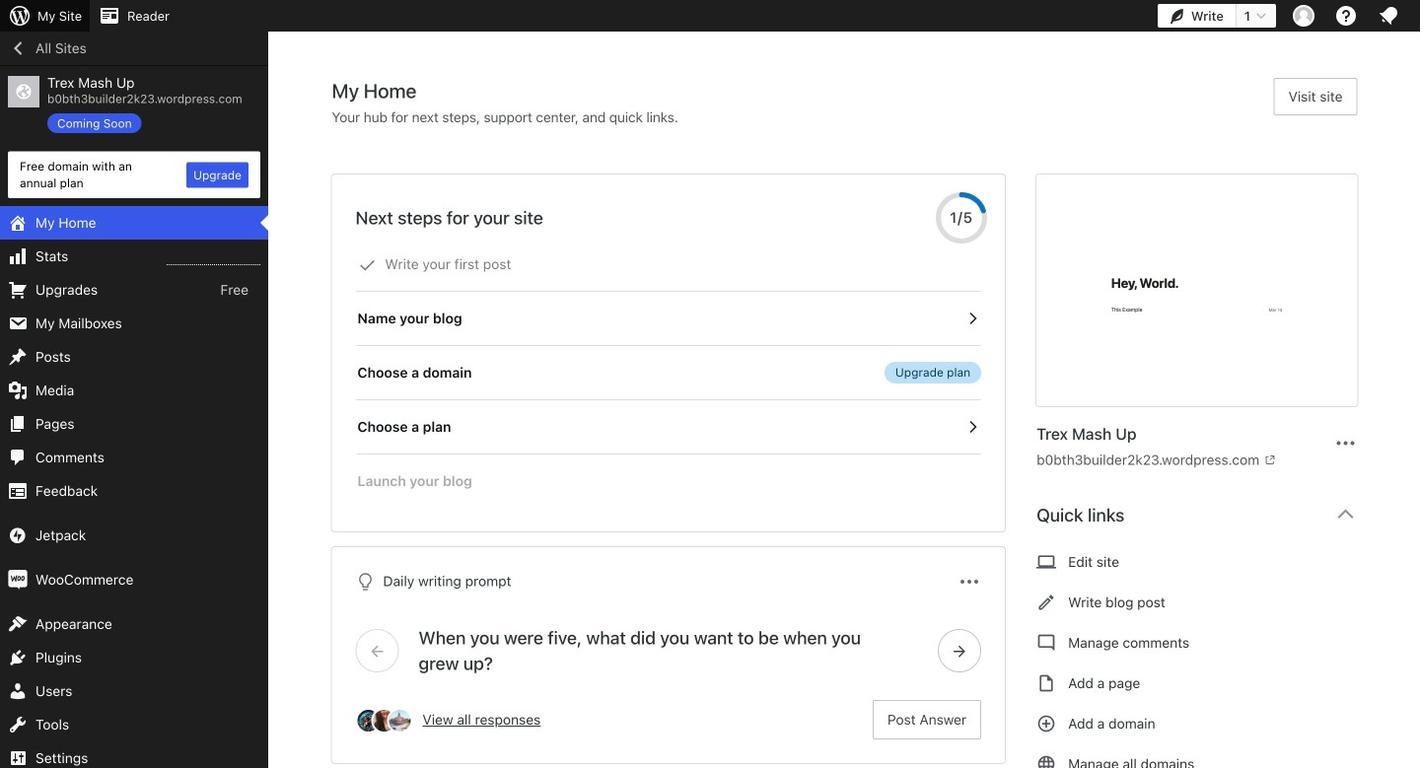 Task type: vqa. For each thing, say whether or not it's contained in the screenshot.
Let's get started
no



Task type: describe. For each thing, give the bounding box(es) containing it.
4 list item from the top
[[1412, 388, 1421, 461]]

answered users image
[[371, 708, 397, 734]]

insert_drive_file image
[[1037, 672, 1057, 696]]

2 answered users image from the left
[[387, 708, 413, 734]]

manage your notifications image
[[1377, 4, 1401, 28]]

3 list item from the top
[[1412, 296, 1421, 388]]

edit image
[[1037, 591, 1057, 615]]

mode_comment image
[[1037, 631, 1057, 655]]

launchpad checklist element
[[356, 238, 982, 508]]

1 img image from the top
[[8, 526, 28, 546]]

task complete image
[[359, 257, 376, 274]]

help image
[[1335, 4, 1358, 28]]

show previous prompt image
[[368, 642, 386, 660]]

2 list item from the top
[[1412, 203, 1421, 296]]



Task type: locate. For each thing, give the bounding box(es) containing it.
highest hourly views 0 image
[[167, 253, 260, 265]]

1 answered users image from the left
[[356, 708, 381, 734]]

0 vertical spatial img image
[[8, 526, 28, 546]]

main content
[[332, 78, 1374, 769]]

1 vertical spatial task enabled image
[[964, 418, 982, 436]]

1 task enabled image from the top
[[964, 310, 982, 328]]

task enabled image
[[964, 310, 982, 328], [964, 418, 982, 436]]

my profile image
[[1293, 5, 1315, 27]]

toggle menu image
[[958, 570, 982, 594]]

show next prompt image
[[951, 642, 969, 660]]

1 vertical spatial img image
[[8, 570, 28, 590]]

2 img image from the top
[[8, 570, 28, 590]]

laptop image
[[1037, 551, 1057, 574]]

progress bar
[[936, 192, 988, 244]]

answered users image
[[356, 708, 381, 734], [387, 708, 413, 734]]

2 task enabled image from the top
[[964, 418, 982, 436]]

img image
[[8, 526, 28, 546], [8, 570, 28, 590]]

0 vertical spatial task enabled image
[[964, 310, 982, 328]]

1 horizontal spatial answered users image
[[387, 708, 413, 734]]

0 horizontal spatial answered users image
[[356, 708, 381, 734]]

1 list item from the top
[[1412, 101, 1421, 173]]

list item
[[1412, 101, 1421, 173], [1412, 203, 1421, 296], [1412, 296, 1421, 388], [1412, 388, 1421, 461]]

more options for site trex mash up image
[[1334, 432, 1358, 455]]



